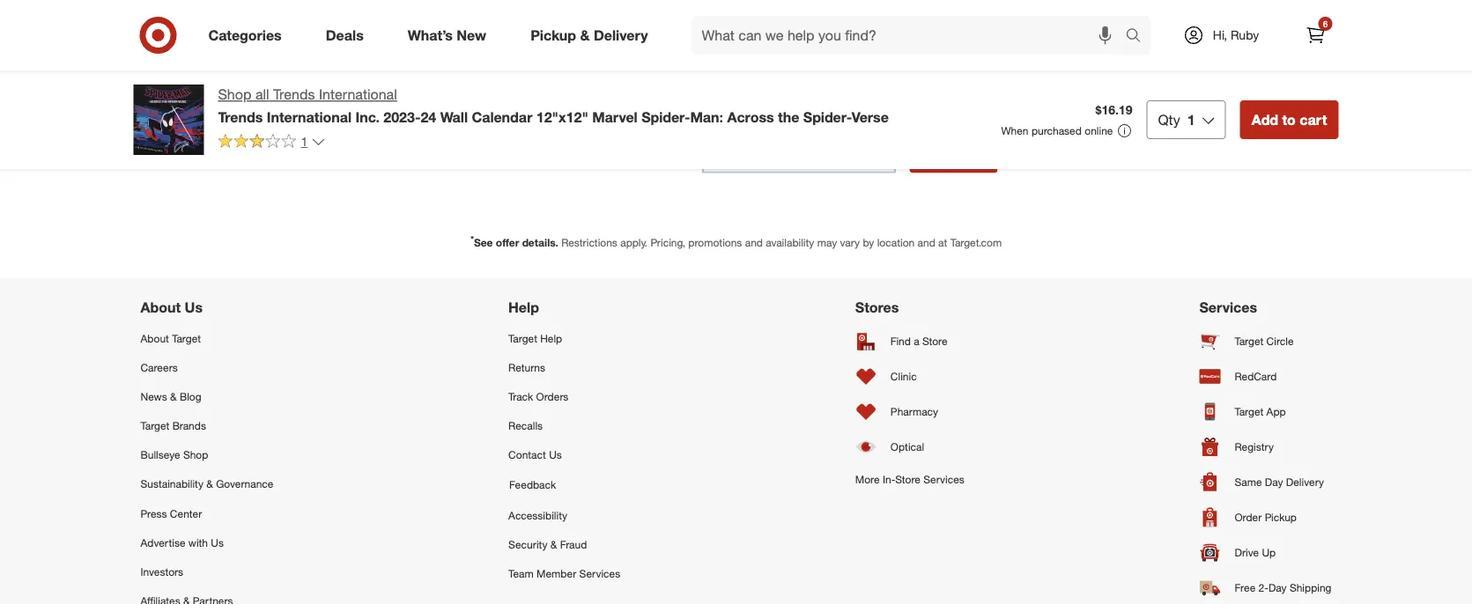 Task type: describe. For each thing, give the bounding box(es) containing it.
same day delivery
[[1235, 476, 1325, 490]]

12"x12"
[[537, 108, 589, 125]]

store for in-
[[896, 473, 921, 487]]

order
[[1235, 512, 1262, 525]]

1 vertical spatial international
[[267, 108, 352, 125]]

new
[[457, 27, 487, 44]]

ruby
[[1231, 27, 1260, 43]]

security & fraud
[[509, 539, 587, 552]]

target brands link
[[141, 412, 274, 441]]

wall
[[440, 108, 468, 125]]

2023-
[[384, 108, 421, 125]]

investors link
[[141, 558, 274, 587]]

to
[[1283, 111, 1296, 128]]

track
[[509, 391, 533, 404]]

when
[[1002, 124, 1029, 137]]

drive
[[1235, 547, 1260, 560]]

what's
[[408, 27, 453, 44]]

1 spider- from the left
[[642, 108, 691, 125]]

contact
[[509, 449, 546, 462]]

about target
[[141, 332, 201, 346]]

1 vertical spatial services
[[924, 473, 965, 487]]

across
[[727, 108, 774, 125]]

hi, ruby
[[1213, 27, 1260, 43]]

availability
[[766, 236, 815, 249]]

online
[[1085, 124, 1114, 137]]

delivery for same day delivery
[[1287, 476, 1325, 490]]

2 horizontal spatial services
[[1200, 300, 1258, 317]]

calendar
[[472, 108, 533, 125]]

marvel
[[593, 108, 638, 125]]

advertise with us
[[141, 537, 224, 550]]

what's new link
[[393, 16, 509, 55]]

6
[[1324, 18, 1328, 29]]

0 vertical spatial trends
[[273, 86, 315, 103]]

fraud
[[560, 539, 587, 552]]

all
[[255, 86, 269, 103]]

careers link
[[141, 354, 274, 383]]

investors
[[141, 566, 183, 579]]

hi,
[[1213, 27, 1228, 43]]

$16.19
[[1096, 102, 1133, 118]]

shop all trends international trends international inc. 2023-24 wall calendar 12"x12" marvel spider-man: across the spider-verse
[[218, 86, 889, 125]]

news
[[141, 391, 167, 404]]

about for about target
[[141, 332, 169, 346]]

offer
[[496, 236, 519, 249]]

target circle link
[[1200, 324, 1332, 360]]

target for target brands
[[141, 420, 169, 433]]

target down about us
[[172, 332, 201, 346]]

add
[[1252, 111, 1279, 128]]

location
[[878, 236, 915, 249]]

qty
[[1158, 111, 1181, 128]]

store for a
[[923, 335, 948, 349]]

image of trends international inc. 2023-24 wall calendar 12"x12" marvel spider-man: across the spider-verse image
[[134, 85, 204, 155]]

drive up link
[[1200, 536, 1332, 571]]

track orders
[[509, 391, 569, 404]]

by
[[863, 236, 875, 249]]

blog
[[180, 391, 201, 404]]

search button
[[1118, 16, 1160, 58]]

add to cart button
[[1241, 100, 1339, 139]]

0 vertical spatial day
[[1265, 476, 1284, 490]]

careers
[[141, 361, 178, 375]]

sustainability
[[141, 478, 204, 492]]

pickup & delivery
[[531, 27, 648, 44]]

more in-store services
[[856, 473, 965, 487]]

& for security
[[551, 539, 557, 552]]

qty 1
[[1158, 111, 1196, 128]]

optical link
[[856, 430, 965, 465]]

brands
[[172, 420, 206, 433]]

advertise with us link
[[141, 529, 274, 558]]

when purchased online
[[1002, 124, 1114, 137]]

at
[[939, 236, 948, 249]]

team
[[509, 568, 534, 581]]

add to cart
[[1252, 111, 1328, 128]]

sponsored
[[809, 71, 862, 84]]

bullseye shop link
[[141, 441, 274, 470]]

news & blog link
[[141, 383, 274, 412]]

shop inside the shop all trends international trends international inc. 2023-24 wall calendar 12"x12" marvel spider-man: across the spider-verse
[[218, 86, 252, 103]]

contact us
[[509, 449, 562, 462]]

us for about us
[[185, 300, 203, 317]]

press
[[141, 508, 167, 521]]

team member services link
[[509, 560, 621, 589]]

target for target app
[[1235, 406, 1264, 419]]

same day delivery link
[[1200, 465, 1332, 501]]

0 vertical spatial international
[[319, 86, 397, 103]]

free
[[1235, 582, 1256, 595]]

feedback
[[510, 479, 556, 492]]

details.
[[522, 236, 559, 249]]

clinic
[[891, 371, 917, 384]]

target app
[[1235, 406, 1286, 419]]

apply.
[[621, 236, 648, 249]]

What can we help you find? suggestions appear below search field
[[691, 16, 1130, 55]]

vary
[[840, 236, 860, 249]]

the
[[778, 108, 800, 125]]

more in-store services link
[[856, 465, 965, 495]]

pricing,
[[651, 236, 686, 249]]

optical
[[891, 441, 925, 454]]



Task type: locate. For each thing, give the bounding box(es) containing it.
0 vertical spatial pickup
[[531, 27, 576, 44]]

redcard link
[[1200, 360, 1332, 395]]

0 vertical spatial us
[[185, 300, 203, 317]]

0 horizontal spatial us
[[185, 300, 203, 317]]

trends down 'all'
[[218, 108, 263, 125]]

2 vertical spatial us
[[211, 537, 224, 550]]

& left blog
[[170, 391, 177, 404]]

target for target help
[[509, 332, 538, 346]]

orders
[[536, 391, 569, 404]]

security
[[509, 539, 548, 552]]

& inside "link"
[[551, 539, 557, 552]]

1 vertical spatial shop
[[183, 449, 208, 462]]

about target link
[[141, 324, 274, 354]]

pickup & delivery link
[[516, 16, 670, 55]]

target down news
[[141, 420, 169, 433]]

&
[[580, 27, 590, 44], [170, 391, 177, 404], [206, 478, 213, 492], [551, 539, 557, 552]]

and left availability
[[745, 236, 763, 249]]

about us
[[141, 300, 203, 317]]

about for about us
[[141, 300, 181, 317]]

0 horizontal spatial and
[[745, 236, 763, 249]]

pharmacy link
[[856, 395, 965, 430]]

deals
[[326, 27, 364, 44]]

target.com
[[951, 236, 1002, 249]]

us inside "link"
[[549, 449, 562, 462]]

& for news
[[170, 391, 177, 404]]

2 vertical spatial services
[[580, 568, 621, 581]]

promotions
[[689, 236, 742, 249]]

pickup
[[531, 27, 576, 44], [1265, 512, 1297, 525]]

sustainability & governance
[[141, 478, 274, 492]]

center
[[170, 508, 202, 521]]

1 horizontal spatial us
[[211, 537, 224, 550]]

about up about target
[[141, 300, 181, 317]]

1 vertical spatial delivery
[[1287, 476, 1325, 490]]

0 vertical spatial services
[[1200, 300, 1258, 317]]

0 horizontal spatial trends
[[218, 108, 263, 125]]

cart
[[1300, 111, 1328, 128]]

& down bullseye shop link
[[206, 478, 213, 492]]

1 horizontal spatial store
[[923, 335, 948, 349]]

1 horizontal spatial and
[[918, 236, 936, 249]]

redcard
[[1235, 371, 1277, 384]]

spider- right marvel
[[642, 108, 691, 125]]

trends
[[273, 86, 315, 103], [218, 108, 263, 125]]

member
[[537, 568, 577, 581]]

order pickup
[[1235, 512, 1297, 525]]

bullseye shop
[[141, 449, 208, 462]]

1 horizontal spatial pickup
[[1265, 512, 1297, 525]]

and
[[745, 236, 763, 249], [918, 236, 936, 249]]

free 2-day shipping link
[[1200, 571, 1332, 605]]

about up careers
[[141, 332, 169, 346]]

purchased
[[1032, 124, 1082, 137]]

1 vertical spatial about
[[141, 332, 169, 346]]

same
[[1235, 476, 1263, 490]]

0 horizontal spatial store
[[896, 473, 921, 487]]

target left circle
[[1235, 335, 1264, 349]]

target app link
[[1200, 395, 1332, 430]]

help
[[509, 300, 539, 317], [541, 332, 563, 346]]

press center link
[[141, 500, 274, 529]]

& left fraud
[[551, 539, 557, 552]]

find a store link
[[856, 324, 965, 360]]

and left at
[[918, 236, 936, 249]]

1 horizontal spatial 1
[[1188, 111, 1196, 128]]

2 and from the left
[[918, 236, 936, 249]]

0 horizontal spatial spider-
[[642, 108, 691, 125]]

in-
[[883, 473, 896, 487]]

international up 1 link
[[267, 108, 352, 125]]

us right with
[[211, 537, 224, 550]]

feedback button
[[509, 470, 621, 501]]

clinic link
[[856, 360, 965, 395]]

store
[[923, 335, 948, 349], [896, 473, 921, 487]]

1 vertical spatial 1
[[301, 134, 308, 149]]

delivery
[[594, 27, 648, 44], [1287, 476, 1325, 490]]

pickup right order
[[1265, 512, 1297, 525]]

0 horizontal spatial delivery
[[594, 27, 648, 44]]

0 vertical spatial 1
[[1188, 111, 1196, 128]]

accessibility
[[509, 509, 568, 523]]

target for target circle
[[1235, 335, 1264, 349]]

0 vertical spatial shop
[[218, 86, 252, 103]]

about
[[141, 300, 181, 317], [141, 332, 169, 346]]

1 horizontal spatial spider-
[[804, 108, 852, 125]]

1 vertical spatial trends
[[218, 108, 263, 125]]

delivery for pickup & delivery
[[594, 27, 648, 44]]

1 horizontal spatial shop
[[218, 86, 252, 103]]

services
[[1200, 300, 1258, 317], [924, 473, 965, 487], [580, 568, 621, 581]]

stores
[[856, 300, 899, 317]]

us for contact us
[[549, 449, 562, 462]]

target help link
[[509, 324, 621, 354]]

store down optical 'link'
[[896, 473, 921, 487]]

shop down the brands
[[183, 449, 208, 462]]

day right free
[[1269, 582, 1287, 595]]

24
[[421, 108, 436, 125]]

security & fraud link
[[509, 531, 621, 560]]

& up the shop all trends international trends international inc. 2023-24 wall calendar 12"x12" marvel spider-man: across the spider-verse
[[580, 27, 590, 44]]

0 horizontal spatial shop
[[183, 449, 208, 462]]

1 horizontal spatial delivery
[[1287, 476, 1325, 490]]

pickup up the shop all trends international trends international inc. 2023-24 wall calendar 12"x12" marvel spider-man: across the spider-verse
[[531, 27, 576, 44]]

delivery up marvel
[[594, 27, 648, 44]]

returns link
[[509, 354, 621, 383]]

1 about from the top
[[141, 300, 181, 317]]

with
[[188, 537, 208, 550]]

2 spider- from the left
[[804, 108, 852, 125]]

& for pickup
[[580, 27, 590, 44]]

0 vertical spatial delivery
[[594, 27, 648, 44]]

see
[[474, 236, 493, 249]]

order pickup link
[[1200, 501, 1332, 536]]

2 horizontal spatial us
[[549, 449, 562, 462]]

1 horizontal spatial services
[[924, 473, 965, 487]]

search
[[1118, 28, 1160, 45]]

more
[[856, 473, 880, 487]]

governance
[[216, 478, 274, 492]]

trends right 'all'
[[273, 86, 315, 103]]

us up about target link
[[185, 300, 203, 317]]

store right a
[[923, 335, 948, 349]]

day
[[1265, 476, 1284, 490], [1269, 582, 1287, 595]]

find a store
[[891, 335, 948, 349]]

0 horizontal spatial help
[[509, 300, 539, 317]]

1 and from the left
[[745, 236, 763, 249]]

drive up
[[1235, 547, 1276, 560]]

target up returns
[[509, 332, 538, 346]]

services down optical 'link'
[[924, 473, 965, 487]]

& for sustainability
[[206, 478, 213, 492]]

find
[[891, 335, 911, 349]]

1 horizontal spatial help
[[541, 332, 563, 346]]

1 vertical spatial store
[[896, 473, 921, 487]]

services up 'target circle'
[[1200, 300, 1258, 317]]

bullseye
[[141, 449, 180, 462]]

1 vertical spatial pickup
[[1265, 512, 1297, 525]]

advertise
[[141, 537, 186, 550]]

shop
[[218, 86, 252, 103], [183, 449, 208, 462]]

may
[[818, 236, 838, 249]]

help up the returns link on the left
[[541, 332, 563, 346]]

accessibility link
[[509, 501, 621, 531]]

target help
[[509, 332, 563, 346]]

returns
[[509, 361, 546, 375]]

0 vertical spatial about
[[141, 300, 181, 317]]

shop left 'all'
[[218, 86, 252, 103]]

0 vertical spatial store
[[923, 335, 948, 349]]

* see offer details. restrictions apply. pricing, promotions and availability may vary by location and at target.com
[[471, 234, 1002, 249]]

delivery up order pickup
[[1287, 476, 1325, 490]]

0 vertical spatial help
[[509, 300, 539, 317]]

1 vertical spatial us
[[549, 449, 562, 462]]

us right contact
[[549, 449, 562, 462]]

target left app
[[1235, 406, 1264, 419]]

advertisement region
[[597, 0, 862, 70]]

help up target help
[[509, 300, 539, 317]]

circle
[[1267, 335, 1294, 349]]

spider- right the
[[804, 108, 852, 125]]

1 vertical spatial day
[[1269, 582, 1287, 595]]

6 link
[[1297, 16, 1336, 55]]

2 about from the top
[[141, 332, 169, 346]]

None text field
[[703, 135, 896, 174]]

a
[[914, 335, 920, 349]]

1 vertical spatial help
[[541, 332, 563, 346]]

0 horizontal spatial pickup
[[531, 27, 576, 44]]

up
[[1262, 547, 1276, 560]]

target
[[172, 332, 201, 346], [509, 332, 538, 346], [1235, 335, 1264, 349], [1235, 406, 1264, 419], [141, 420, 169, 433]]

*
[[471, 234, 474, 245]]

1 horizontal spatial trends
[[273, 86, 315, 103]]

0 horizontal spatial services
[[580, 568, 621, 581]]

0 horizontal spatial 1
[[301, 134, 308, 149]]

day right same
[[1265, 476, 1284, 490]]

international up inc.
[[319, 86, 397, 103]]

man:
[[691, 108, 724, 125]]

recalls link
[[509, 412, 621, 441]]

1 link
[[218, 133, 325, 153]]

restrictions
[[562, 236, 618, 249]]

services down fraud
[[580, 568, 621, 581]]

shipping
[[1290, 582, 1332, 595]]



Task type: vqa. For each thing, say whether or not it's contained in the screenshot.
the bottommost the About
yes



